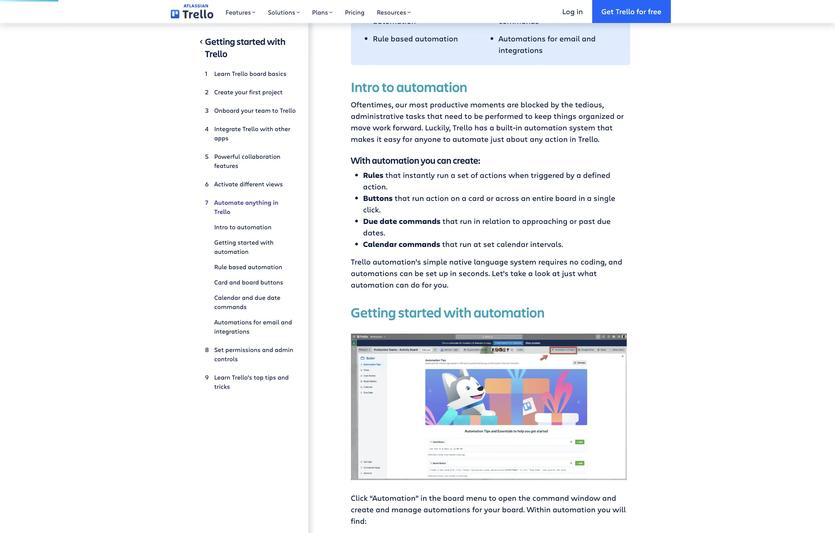 Task type: describe. For each thing, give the bounding box(es) containing it.
solutions
[[268, 8, 295, 16]]

learn trello board basics
[[214, 69, 287, 78]]

will
[[613, 505, 626, 515]]

to down the automate anything in trello
[[230, 223, 236, 231]]

things
[[554, 111, 577, 121]]

instantly
[[403, 170, 435, 180]]

features
[[226, 8, 251, 16]]

run inside 'that run in relation to approaching or past due dates.'
[[460, 216, 472, 226]]

and inside calendar and due date commands link
[[242, 294, 253, 302]]

automate anything in trello
[[214, 198, 278, 216]]

0 vertical spatial integrations
[[499, 45, 543, 55]]

of
[[471, 170, 478, 180]]

that inside that run action on a card or across an entire board in a single click.
[[395, 193, 410, 203]]

1 vertical spatial calendar and due date commands
[[214, 294, 281, 311]]

0 vertical spatial at
[[474, 239, 482, 249]]

or for that run in relation to approaching or past due dates.
[[570, 216, 577, 226]]

buttons
[[363, 193, 393, 203]]

board inside that run action on a card or across an entire board in a single click.
[[556, 193, 577, 203]]

started inside getting started with trello
[[237, 35, 266, 48]]

set permissions and admin controls
[[214, 346, 293, 363]]

resources button
[[371, 0, 417, 23]]

create
[[214, 88, 233, 96]]

your for onboard
[[241, 106, 254, 114]]

and down log in link
[[582, 33, 596, 44]]

no
[[570, 257, 579, 267]]

a inside intro to automation oftentimes, our most productive moments are blocked by the tedious, administrative tasks that need to be performed to keep things organized or move work forward. luckily, trello has a built-in automation system that makes it easy for anyone to automate just about any action in trello.
[[490, 122, 495, 133]]

intro to automation link
[[205, 220, 296, 235]]

click
[[351, 493, 368, 504]]

take
[[511, 268, 527, 279]]

in inside 'that run in relation to approaching or past due dates.'
[[474, 216, 481, 226]]

organized
[[579, 111, 615, 121]]

action inside that run action on a card or across an entire board in a single click.
[[426, 193, 449, 203]]

that inside that instantly run a set of actions when triggered by a defined action.
[[386, 170, 401, 180]]

for down log in link
[[548, 33, 558, 44]]

1 horizontal spatial automations for email and integrations
[[499, 33, 596, 55]]

0 vertical spatial can
[[437, 154, 452, 167]]

and inside automations for email and integrations link
[[281, 318, 292, 326]]

due
[[363, 216, 378, 226]]

window
[[571, 493, 601, 504]]

the inside intro to automation oftentimes, our most productive moments are blocked by the tedious, administrative tasks that need to be performed to keep things organized or move work forward. luckily, trello has a built-in automation system that makes it easy for anyone to automate just about any action in trello.
[[561, 99, 573, 110]]

project
[[262, 88, 283, 96]]

a inside trello automation's simple native language system requires no coding, and automations can be set up in seconds. let's take a look at just what automation can do for you.
[[528, 268, 533, 279]]

and inside the card and board buttons link
[[229, 278, 240, 286]]

apps
[[214, 134, 229, 142]]

it
[[377, 134, 382, 144]]

0 vertical spatial based
[[391, 33, 413, 44]]

onboard
[[214, 106, 240, 114]]

onboard your team to trello
[[214, 106, 296, 114]]

features button
[[219, 0, 262, 23]]

board inside click "automation" in the board menu to open the command window and create and manage automations for your board. within automation you will find:
[[443, 493, 465, 504]]

run inside that instantly run a set of actions when triggered by a defined action.
[[437, 170, 449, 180]]

for inside intro to automation oftentimes, our most productive moments are blocked by the tedious, administrative tasks that need to be performed to keep things organized or move work forward. luckily, trello has a built-in automation system that makes it easy for anyone to automate just about any action in trello.
[[403, 134, 413, 144]]

team
[[255, 106, 271, 114]]

page progress progress bar
[[0, 0, 58, 2]]

keep
[[535, 111, 552, 121]]

integrate trello with other apps
[[214, 125, 291, 142]]

in left trello.
[[570, 134, 577, 144]]

board.
[[502, 505, 525, 515]]

set inside trello automation's simple native language system requires no coding, and automations can be set up in seconds. let's take a look at just what automation can do for you.
[[426, 268, 437, 279]]

getting started with automation link
[[205, 235, 296, 259]]

1 horizontal spatial the
[[519, 493, 531, 504]]

trello inside integrate trello with other apps
[[243, 125, 259, 133]]

0 horizontal spatial the
[[429, 493, 441, 504]]

trello inside getting started with trello
[[205, 48, 228, 60]]

actions
[[480, 170, 507, 180]]

by inside that instantly run a set of actions when triggered by a defined action.
[[566, 170, 575, 180]]

on
[[451, 193, 460, 203]]

calendar and due date commands link
[[205, 290, 296, 315]]

activate
[[214, 180, 238, 188]]

to up oftentimes,
[[382, 78, 394, 96]]

you.
[[434, 280, 449, 290]]

onboard your team to trello link
[[205, 103, 296, 118]]

features
[[214, 162, 239, 170]]

getting started with automation inside getting started with automation link
[[214, 238, 274, 256]]

up
[[439, 268, 448, 279]]

menu
[[466, 493, 487, 504]]

trello inside intro to automation oftentimes, our most productive moments are blocked by the tedious, administrative tasks that need to be performed to keep things organized or move work forward. luckily, trello has a built-in automation system that makes it easy for anyone to automate just about any action in trello.
[[453, 122, 473, 133]]

activate different views
[[214, 180, 283, 188]]

automations inside automations for email and integrations link
[[214, 318, 252, 326]]

move
[[351, 122, 371, 133]]

our
[[395, 99, 407, 110]]

tedious,
[[575, 99, 604, 110]]

action.
[[363, 182, 388, 192]]

getting started with automation for click
[[351, 303, 545, 322]]

1 horizontal spatial due
[[549, 4, 563, 15]]

card and board buttons
[[214, 278, 283, 286]]

1 vertical spatial can
[[400, 268, 413, 279]]

solutions button
[[262, 0, 306, 23]]

set inside that instantly run a set of actions when triggered by a defined action.
[[458, 170, 469, 180]]

requires
[[539, 257, 568, 267]]

with automation you can create:
[[351, 154, 481, 167]]

board inside 'link'
[[250, 69, 267, 78]]

do
[[411, 280, 420, 290]]

oftentimes,
[[351, 99, 393, 110]]

run inside that run action on a card or across an entire board in a single click.
[[412, 193, 424, 203]]

seconds.
[[459, 268, 490, 279]]

that up luckily,
[[427, 111, 443, 121]]

top
[[254, 373, 264, 381]]

0 horizontal spatial email
[[263, 318, 279, 326]]

what
[[578, 268, 597, 279]]

be inside trello automation's simple native language system requires no coding, and automations can be set up in seconds. let's take a look at just what automation can do for you.
[[415, 268, 424, 279]]

makes
[[351, 134, 375, 144]]

2 vertical spatial can
[[396, 280, 409, 290]]

integrate
[[214, 125, 241, 133]]

create:
[[453, 154, 481, 167]]

automate
[[214, 198, 244, 207]]

let's
[[492, 268, 509, 279]]

0 horizontal spatial calendar
[[214, 294, 241, 302]]

log in
[[563, 6, 583, 16]]

system inside intro to automation oftentimes, our most productive moments are blocked by the tedious, administrative tasks that need to be performed to keep things organized or move work forward. luckily, trello has a built-in automation system that makes it easy for anyone to automate just about any action in trello.
[[569, 122, 596, 133]]

a left single
[[587, 193, 592, 203]]

learn trello's top tips and tricks link
[[205, 370, 296, 395]]

your for create
[[235, 88, 248, 96]]

anyone
[[415, 134, 441, 144]]

and inside trello automation's simple native language system requires no coding, and automations can be set up in seconds. let's take a look at just what automation can do for you.
[[609, 257, 623, 267]]

in inside click "automation" in the board menu to open the command window and create and manage automations for your board. within automation you will find:
[[421, 493, 427, 504]]

you inside click "automation" in the board menu to open the command window and create and manage automations for your board. within automation you will find:
[[598, 505, 611, 515]]

need
[[445, 111, 463, 121]]

learn for learn trello's top tips and tricks
[[214, 373, 230, 381]]

when
[[509, 170, 529, 180]]

intervals.
[[531, 239, 564, 249]]

with
[[351, 154, 371, 167]]

0 horizontal spatial based
[[229, 263, 246, 271]]

to inside 'that run in relation to approaching or past due dates.'
[[513, 216, 520, 226]]

and up will
[[603, 493, 617, 504]]

has
[[475, 122, 488, 133]]

in inside that run action on a card or across an entire board in a single click.
[[579, 193, 585, 203]]

controls
[[214, 355, 238, 363]]

trello.
[[578, 134, 600, 144]]

luckily,
[[425, 122, 451, 133]]

your inside click "automation" in the board menu to open the command window and create and manage automations for your board. within automation you will find:
[[484, 505, 500, 515]]

2 horizontal spatial date
[[565, 4, 582, 15]]

plans
[[312, 8, 328, 16]]

to right need
[[465, 111, 472, 121]]

moments
[[471, 99, 505, 110]]

automation inside trello automation's simple native language system requires no coding, and automations can be set up in seconds. let's take a look at just what automation can do for you.
[[351, 280, 394, 290]]

trello's
[[232, 373, 252, 381]]



Task type: vqa. For each thing, say whether or not it's contained in the screenshot.
bottommost sm icon
no



Task type: locate. For each thing, give the bounding box(es) containing it.
for down 'menu'
[[473, 505, 483, 515]]

within
[[527, 505, 551, 515]]

learn trello's top tips and tricks
[[214, 373, 289, 391]]

board right entire
[[556, 193, 577, 203]]

0 vertical spatial getting started with automation
[[373, 4, 447, 26]]

0 vertical spatial email
[[560, 33, 580, 44]]

can
[[437, 154, 452, 167], [400, 268, 413, 279], [396, 280, 409, 290]]

2 vertical spatial due
[[255, 294, 266, 302]]

automations down automation's
[[351, 268, 398, 279]]

0 horizontal spatial intro
[[214, 223, 228, 231]]

views
[[266, 180, 283, 188]]

1 vertical spatial you
[[598, 505, 611, 515]]

1 learn from the top
[[214, 69, 230, 78]]

2 vertical spatial your
[[484, 505, 500, 515]]

0 vertical spatial rule based automation
[[373, 33, 458, 44]]

for inside trello automation's simple native language system requires no coding, and automations can be set up in seconds. let's take a look at just what automation can do for you.
[[422, 280, 432, 290]]

rule based automation
[[373, 33, 458, 44], [214, 263, 282, 271]]

1 vertical spatial action
[[426, 193, 449, 203]]

intro to automation oftentimes, our most productive moments are blocked by the tedious, administrative tasks that need to be performed to keep things organized or move work forward. luckily, trello has a built-in automation system that makes it easy for anyone to automate just about any action in trello.
[[351, 78, 624, 144]]

1 horizontal spatial automations
[[499, 33, 546, 44]]

different
[[240, 180, 265, 188]]

just
[[491, 134, 505, 144], [562, 268, 576, 279]]

with inside integrate trello with other apps
[[260, 125, 273, 133]]

can left do
[[396, 280, 409, 290]]

easy
[[384, 134, 401, 144]]

intro
[[351, 78, 380, 96], [214, 223, 228, 231]]

click "automation" in the board menu to open the command window and create and manage automations for your board. within automation you will find:
[[351, 493, 626, 527]]

1 vertical spatial at
[[553, 268, 560, 279]]

trello inside trello automation's simple native language system requires no coding, and automations can be set up in seconds. let's take a look at just what automation can do for you.
[[351, 257, 371, 267]]

system up the take
[[510, 257, 537, 267]]

that instantly run a set of actions when triggered by a defined action.
[[363, 170, 611, 192]]

based up card and board buttons
[[229, 263, 246, 271]]

2 vertical spatial calendar
[[214, 294, 241, 302]]

just inside trello automation's simple native language system requires no coding, and automations can be set up in seconds. let's take a look at just what automation can do for you.
[[562, 268, 576, 279]]

1 horizontal spatial action
[[545, 134, 568, 144]]

to right team
[[272, 106, 278, 114]]

0 horizontal spatial integrations
[[214, 327, 250, 335]]

1 horizontal spatial calendar and due date commands
[[499, 4, 582, 26]]

with inside getting started with trello
[[267, 35, 286, 48]]

just inside intro to automation oftentimes, our most productive moments are blocked by the tedious, administrative tasks that need to be performed to keep things organized or move work forward. luckily, trello has a built-in automation system that makes it easy for anyone to automate just about any action in trello.
[[491, 134, 505, 144]]

about
[[506, 134, 528, 144]]

commands
[[499, 16, 539, 26], [399, 216, 441, 226], [399, 239, 440, 249], [214, 303, 247, 311]]

activate different views link
[[205, 177, 296, 192]]

1 horizontal spatial rule based automation
[[373, 33, 458, 44]]

1 vertical spatial calendar
[[363, 239, 397, 249]]

a down create:
[[451, 170, 456, 180]]

date
[[565, 4, 582, 15], [380, 216, 397, 226], [267, 294, 281, 302]]

trello inside 'link'
[[232, 69, 248, 78]]

rule based automation up card and board buttons
[[214, 263, 282, 271]]

board up 'first'
[[250, 69, 267, 78]]

in up manage
[[421, 493, 427, 504]]

that inside 'that run in relation to approaching or past due dates.'
[[443, 216, 458, 226]]

learn up create
[[214, 69, 230, 78]]

that run in relation to approaching or past due dates.
[[363, 216, 611, 238]]

getting inside getting started with trello
[[205, 35, 235, 48]]

0 horizontal spatial you
[[421, 154, 436, 167]]

1 horizontal spatial or
[[570, 216, 577, 226]]

automation's
[[373, 257, 421, 267]]

1 vertical spatial automations
[[214, 318, 252, 326]]

based down "resources" dropdown button at the top of page
[[391, 33, 413, 44]]

manage
[[392, 505, 422, 515]]

1 vertical spatial automations for email and integrations
[[214, 318, 292, 335]]

1 horizontal spatial set
[[458, 170, 469, 180]]

0 horizontal spatial set
[[426, 268, 437, 279]]

automations
[[351, 268, 398, 279], [424, 505, 471, 515]]

be inside intro to automation oftentimes, our most productive moments are blocked by the tedious, administrative tasks that need to be performed to keep things organized or move work forward. luckily, trello has a built-in automation system that makes it easy for anyone to automate just about any action in trello.
[[474, 111, 483, 121]]

to down luckily,
[[443, 134, 451, 144]]

0 horizontal spatial calendar and due date commands
[[214, 294, 281, 311]]

1 horizontal spatial at
[[553, 268, 560, 279]]

1 horizontal spatial just
[[562, 268, 576, 279]]

that up due date commands
[[395, 193, 410, 203]]

approaching
[[522, 216, 568, 226]]

date left get
[[565, 4, 582, 15]]

2 horizontal spatial due
[[597, 216, 611, 226]]

2 vertical spatial date
[[267, 294, 281, 302]]

that
[[427, 111, 443, 121], [598, 122, 613, 133], [386, 170, 401, 180], [395, 193, 410, 203], [443, 216, 458, 226], [442, 239, 458, 249]]

0 vertical spatial due
[[549, 4, 563, 15]]

board down rule based automation link
[[242, 278, 259, 286]]

rule based automation down "resources" dropdown button at the top of page
[[373, 33, 458, 44]]

0 vertical spatial calendar
[[499, 4, 532, 15]]

intro up oftentimes,
[[351, 78, 380, 96]]

work
[[373, 122, 391, 133]]

1 horizontal spatial email
[[560, 33, 580, 44]]

1 vertical spatial automations
[[424, 505, 471, 515]]

and left admin
[[262, 346, 273, 354]]

0 horizontal spatial automations
[[214, 318, 252, 326]]

with
[[431, 4, 447, 15], [267, 35, 286, 48], [260, 125, 273, 133], [261, 238, 274, 246], [444, 303, 472, 322]]

automate
[[453, 134, 489, 144]]

1 horizontal spatial you
[[598, 505, 611, 515]]

1 horizontal spatial date
[[380, 216, 397, 226]]

get trello for free
[[602, 6, 662, 16]]

simple
[[423, 257, 448, 267]]

set down 'that run in relation to approaching or past due dates.' on the top of the page
[[483, 239, 495, 249]]

and down card and board buttons
[[242, 294, 253, 302]]

2 horizontal spatial or
[[617, 111, 624, 121]]

or for that run action on a card or across an entire board in a single click.
[[486, 193, 494, 203]]

that down 'organized'
[[598, 122, 613, 133]]

free
[[648, 6, 662, 16]]

learn inside learn trello's top tips and tricks
[[214, 373, 230, 381]]

and right coding,
[[609, 257, 623, 267]]

can left create:
[[437, 154, 452, 167]]

trello automation's simple native language system requires no coding, and automations can be set up in seconds. let's take a look at just what automation can do for you.
[[351, 257, 623, 290]]

just down built-
[[491, 134, 505, 144]]

automations down 'menu'
[[424, 505, 471, 515]]

your down open
[[484, 505, 500, 515]]

to inside click "automation" in the board menu to open the command window and create and manage automations for your board. within automation you will find:
[[489, 493, 497, 504]]

anything
[[245, 198, 272, 207]]

trello inside the automate anything in trello
[[214, 208, 231, 216]]

and down '"automation"'
[[376, 505, 390, 515]]

2 horizontal spatial set
[[483, 239, 495, 249]]

0 vertical spatial or
[[617, 111, 624, 121]]

by up things
[[551, 99, 559, 110]]

learn for learn trello board basics
[[214, 69, 230, 78]]

0 horizontal spatial by
[[551, 99, 559, 110]]

your left team
[[241, 106, 254, 114]]

intro down automate
[[214, 223, 228, 231]]

are
[[507, 99, 519, 110]]

entire
[[532, 193, 554, 203]]

by
[[551, 99, 559, 110], [566, 170, 575, 180]]

action left on
[[426, 193, 449, 203]]

1 horizontal spatial based
[[391, 33, 413, 44]]

be up do
[[415, 268, 424, 279]]

card
[[469, 193, 484, 203]]

for down forward.
[[403, 134, 413, 144]]

and inside set permissions and admin controls
[[262, 346, 273, 354]]

automations for email and integrations link
[[205, 315, 296, 339]]

powerful
[[214, 152, 240, 160]]

or inside 'that run in relation to approaching or past due dates.'
[[570, 216, 577, 226]]

started
[[402, 4, 429, 15], [237, 35, 266, 48], [238, 238, 259, 246], [398, 303, 442, 322]]

for inside click "automation" in the board menu to open the command window and create and manage automations for your board. within automation you will find:
[[473, 505, 483, 515]]

board
[[250, 69, 267, 78], [556, 193, 577, 203], [242, 278, 259, 286], [443, 493, 465, 504]]

you up instantly
[[421, 154, 436, 167]]

0 vertical spatial system
[[569, 122, 596, 133]]

1 vertical spatial rule
[[214, 263, 227, 271]]

0 vertical spatial learn
[[214, 69, 230, 78]]

and inside learn trello's top tips and tricks
[[278, 373, 289, 381]]

you
[[421, 154, 436, 167], [598, 505, 611, 515]]

1 vertical spatial getting started with automation
[[214, 238, 274, 256]]

performed
[[485, 111, 523, 121]]

in right anything
[[273, 198, 278, 207]]

set down 'simple'
[[426, 268, 437, 279]]

0 horizontal spatial be
[[415, 268, 424, 279]]

in right log
[[577, 6, 583, 16]]

0 vertical spatial automations
[[351, 268, 398, 279]]

that up the "native"
[[442, 239, 458, 249]]

system
[[569, 122, 596, 133], [510, 257, 537, 267]]

or left past
[[570, 216, 577, 226]]

email down calendar and due date commands link
[[263, 318, 279, 326]]

intro for intro to automation oftentimes, our most productive moments are blocked by the tedious, administrative tasks that need to be performed to keep things organized or move work forward. luckily, trello has a built-in automation system that makes it easy for anyone to automate just about any action in trello.
[[351, 78, 380, 96]]

set permissions and admin controls link
[[205, 342, 296, 367]]

1 horizontal spatial integrations
[[499, 45, 543, 55]]

1 horizontal spatial be
[[474, 111, 483, 121]]

for right do
[[422, 280, 432, 290]]

with for getting started with automation link
[[261, 238, 274, 246]]

atlassian trello image
[[171, 4, 213, 19]]

create your first project link
[[205, 84, 296, 100]]

and up admin
[[281, 318, 292, 326]]

any
[[530, 134, 543, 144]]

automate anything in trello link
[[205, 195, 296, 220]]

coding,
[[581, 257, 607, 267]]

or right 'organized'
[[617, 111, 624, 121]]

automations inside trello automation's simple native language system requires no coding, and automations can be set up in seconds. let's take a look at just what automation can do for you.
[[351, 268, 398, 279]]

calendar and due date commands
[[499, 4, 582, 26], [214, 294, 281, 311]]

learn inside learn trello board basics 'link'
[[214, 69, 230, 78]]

due inside 'that run in relation to approaching or past due dates.'
[[597, 216, 611, 226]]

run up calendar commands that run at set calendar intervals. at top
[[460, 216, 472, 226]]

0 horizontal spatial rule
[[214, 263, 227, 271]]

and
[[533, 4, 547, 15], [582, 33, 596, 44], [609, 257, 623, 267], [229, 278, 240, 286], [242, 294, 253, 302], [281, 318, 292, 326], [262, 346, 273, 354], [278, 373, 289, 381], [603, 493, 617, 504], [376, 505, 390, 515]]

command
[[533, 493, 569, 504]]

date right due
[[380, 216, 397, 226]]

0 horizontal spatial automations
[[351, 268, 398, 279]]

and right card
[[229, 278, 240, 286]]

0 vertical spatial date
[[565, 4, 582, 15]]

1 horizontal spatial automations
[[424, 505, 471, 515]]

or inside intro to automation oftentimes, our most productive moments are blocked by the tedious, administrative tasks that need to be performed to keep things organized or move work forward. luckily, trello has a built-in automation system that makes it easy for anyone to automate just about any action in trello.
[[617, 111, 624, 121]]

1 horizontal spatial by
[[566, 170, 575, 180]]

can up do
[[400, 268, 413, 279]]

create your first project
[[214, 88, 283, 96]]

in inside the automate anything in trello
[[273, 198, 278, 207]]

1 vertical spatial based
[[229, 263, 246, 271]]

pricing
[[345, 8, 365, 16]]

action right any
[[545, 134, 568, 144]]

in inside trello automation's simple native language system requires no coding, and automations can be set up in seconds. let's take a look at just what automation can do for you.
[[450, 268, 457, 279]]

be up the has
[[474, 111, 483, 121]]

automation inside click "automation" in the board menu to open the command window and create and manage automations for your board. within automation you will find:
[[553, 505, 596, 515]]

a right the has
[[490, 122, 495, 133]]

in right up at the bottom of page
[[450, 268, 457, 279]]

0 vertical spatial your
[[235, 88, 248, 96]]

0 vertical spatial calendar and due date commands
[[499, 4, 582, 26]]

run right instantly
[[437, 170, 449, 180]]

an image showing the automation screen on a trello board image
[[351, 334, 627, 481]]

by inside intro to automation oftentimes, our most productive moments are blocked by the tedious, administrative tasks that need to be performed to keep things organized or move work forward. luckily, trello has a built-in automation system that makes it easy for anyone to automate just about any action in trello.
[[551, 99, 559, 110]]

tasks
[[406, 111, 425, 121]]

rule up card
[[214, 263, 227, 271]]

and right tips
[[278, 373, 289, 381]]

0 vertical spatial you
[[421, 154, 436, 167]]

0 vertical spatial set
[[458, 170, 469, 180]]

a left the look in the right bottom of the page
[[528, 268, 533, 279]]

rule down "resources"
[[373, 33, 389, 44]]

0 horizontal spatial automations for email and integrations
[[214, 318, 292, 335]]

1 vertical spatial your
[[241, 106, 254, 114]]

system up trello.
[[569, 122, 596, 133]]

getting started with trello link
[[205, 35, 296, 63]]

or right the card
[[486, 193, 494, 203]]

card and board buttons link
[[205, 275, 296, 290]]

to down blocked
[[525, 111, 533, 121]]

1 vertical spatial set
[[483, 239, 495, 249]]

or inside that run action on a card or across an entire board in a single click.
[[486, 193, 494, 203]]

a right on
[[462, 193, 467, 203]]

to left open
[[489, 493, 497, 504]]

intro inside intro to automation oftentimes, our most productive moments are blocked by the tedious, administrative tasks that need to be performed to keep things organized or move work forward. luckily, trello has a built-in automation system that makes it easy for anyone to automate just about any action in trello.
[[351, 78, 380, 96]]

0 vertical spatial by
[[551, 99, 559, 110]]

system inside trello automation's simple native language system requires no coding, and automations can be set up in seconds. let's take a look at just what automation can do for you.
[[510, 257, 537, 267]]

1 vertical spatial due
[[597, 216, 611, 226]]

getting started with automation for calendar
[[373, 4, 447, 26]]

powerful collaboration features
[[214, 152, 281, 170]]

1 vertical spatial just
[[562, 268, 576, 279]]

set left of
[[458, 170, 469, 180]]

1 vertical spatial by
[[566, 170, 575, 180]]

run up the "native"
[[460, 239, 472, 249]]

0 vertical spatial automations
[[499, 33, 546, 44]]

0 horizontal spatial rule based automation
[[214, 263, 282, 271]]

most
[[409, 99, 428, 110]]

1 horizontal spatial intro
[[351, 78, 380, 96]]

just down "no"
[[562, 268, 576, 279]]

to right relation
[[513, 216, 520, 226]]

with inside getting started with automation link
[[261, 238, 274, 246]]

intro for intro to automation
[[214, 223, 228, 231]]

buttons
[[261, 278, 283, 286]]

create
[[351, 505, 374, 515]]

triggered
[[531, 170, 564, 180]]

date inside calendar and due date commands link
[[267, 294, 281, 302]]

0 vertical spatial intro
[[351, 78, 380, 96]]

1 vertical spatial or
[[486, 193, 494, 203]]

with for getting started with trello link at the left of the page
[[267, 35, 286, 48]]

learn
[[214, 69, 230, 78], [214, 373, 230, 381]]

0 horizontal spatial or
[[486, 193, 494, 203]]

for left free
[[637, 6, 647, 16]]

a left defined in the top right of the page
[[577, 170, 581, 180]]

single
[[594, 193, 616, 203]]

in up about
[[516, 122, 522, 133]]

run down instantly
[[412, 193, 424, 203]]

0 horizontal spatial date
[[267, 294, 281, 302]]

an
[[521, 193, 531, 203]]

1 vertical spatial learn
[[214, 373, 230, 381]]

at down 'that run in relation to approaching or past due dates.' on the top of the page
[[474, 239, 482, 249]]

first
[[249, 88, 261, 96]]

email down log in link
[[560, 33, 580, 44]]

trello
[[616, 6, 635, 16], [205, 48, 228, 60], [232, 69, 248, 78], [280, 106, 296, 114], [453, 122, 473, 133], [243, 125, 259, 133], [214, 208, 231, 216], [351, 257, 371, 267]]

at inside trello automation's simple native language system requires no coding, and automations can be set up in seconds. let's take a look at just what automation can do for you.
[[553, 268, 560, 279]]

0 horizontal spatial just
[[491, 134, 505, 144]]

automation
[[373, 16, 416, 26], [415, 33, 458, 44], [397, 78, 468, 96], [524, 122, 567, 133], [372, 154, 419, 167], [237, 223, 272, 231], [214, 248, 249, 256], [248, 263, 282, 271], [351, 280, 394, 290], [474, 303, 545, 322], [553, 505, 596, 515]]

learn up tricks
[[214, 373, 230, 381]]

board left 'menu'
[[443, 493, 465, 504]]

set
[[214, 346, 224, 354]]

be
[[474, 111, 483, 121], [415, 268, 424, 279]]

and left log
[[533, 4, 547, 15]]

1 horizontal spatial system
[[569, 122, 596, 133]]

for down calendar and due date commands link
[[254, 318, 262, 326]]

automations inside click "automation" in the board menu to open the command window and create and manage automations for your board. within automation you will find:
[[424, 505, 471, 515]]

0 vertical spatial just
[[491, 134, 505, 144]]

log in link
[[553, 0, 592, 23]]

admin
[[275, 346, 293, 354]]

click.
[[363, 205, 381, 215]]

pricing link
[[339, 0, 371, 23]]

1 vertical spatial date
[[380, 216, 397, 226]]

0 horizontal spatial at
[[474, 239, 482, 249]]

that down on
[[443, 216, 458, 226]]

you left will
[[598, 505, 611, 515]]

0 vertical spatial be
[[474, 111, 483, 121]]

at down requires
[[553, 268, 560, 279]]

that right rules
[[386, 170, 401, 180]]

date down buttons
[[267, 294, 281, 302]]

0 vertical spatial action
[[545, 134, 568, 144]]

rule
[[373, 33, 389, 44], [214, 263, 227, 271]]

"automation"
[[370, 493, 419, 504]]

get trello for free link
[[592, 0, 671, 23]]

your left 'first'
[[235, 88, 248, 96]]

by right triggered
[[566, 170, 575, 180]]

dates.
[[363, 228, 385, 238]]

getting started with trello
[[205, 35, 286, 60]]

1 vertical spatial system
[[510, 257, 537, 267]]

0 horizontal spatial due
[[255, 294, 266, 302]]

2 vertical spatial getting started with automation
[[351, 303, 545, 322]]

collaboration
[[242, 152, 281, 160]]

get
[[602, 6, 614, 16]]

with for the integrate trello with other apps link
[[260, 125, 273, 133]]

calendar commands that run at set calendar intervals.
[[363, 239, 564, 249]]

2 vertical spatial set
[[426, 268, 437, 279]]

action inside intro to automation oftentimes, our most productive moments are blocked by the tedious, administrative tasks that need to be performed to keep things organized or move work forward. luckily, trello has a built-in automation system that makes it easy for anyone to automate just about any action in trello.
[[545, 134, 568, 144]]

0 vertical spatial rule
[[373, 33, 389, 44]]

2 learn from the top
[[214, 373, 230, 381]]

1 horizontal spatial calendar
[[363, 239, 397, 249]]

0 horizontal spatial system
[[510, 257, 537, 267]]

1 vertical spatial integrations
[[214, 327, 250, 335]]

1 vertical spatial intro
[[214, 223, 228, 231]]

in left relation
[[474, 216, 481, 226]]

in left single
[[579, 193, 585, 203]]



